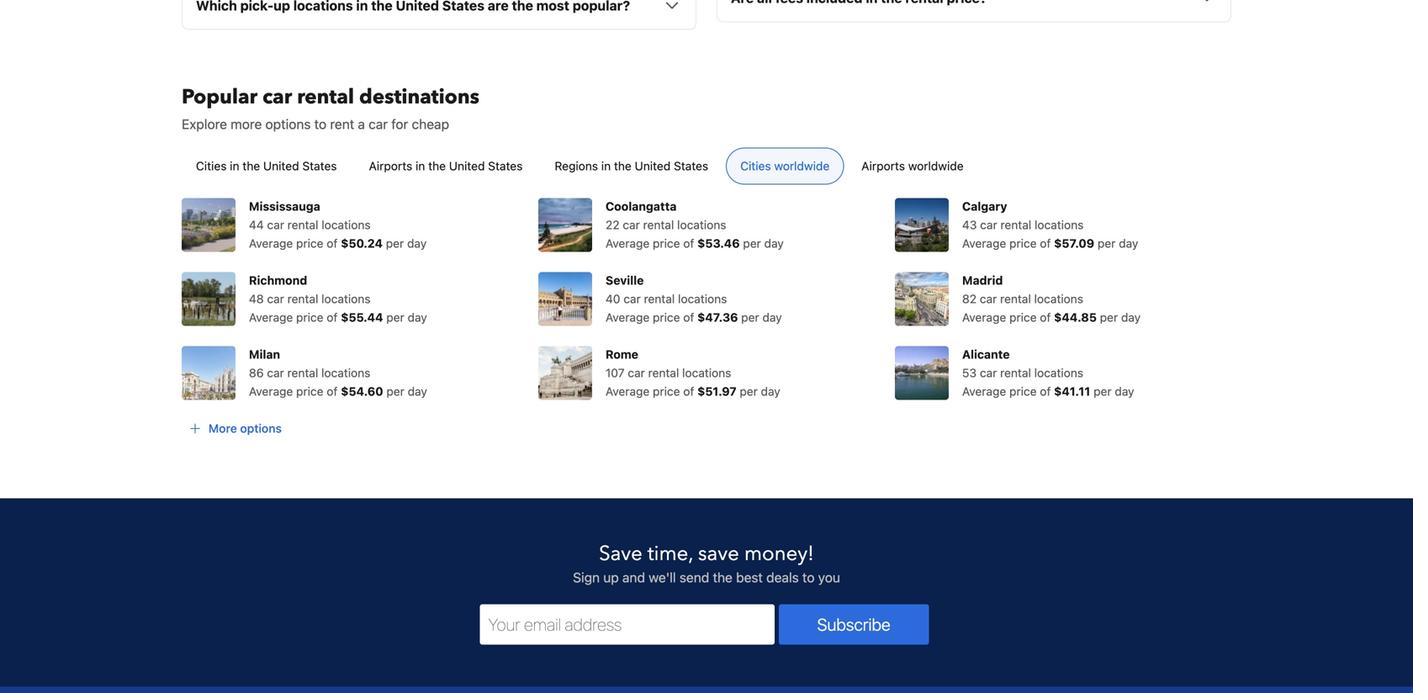 Task type: locate. For each thing, give the bounding box(es) containing it.
2 horizontal spatial states
[[674, 159, 708, 173]]

day right $44.85 on the right of the page
[[1121, 310, 1141, 324]]

average inside mississauga 44 car rental locations average price of $50.24 per day
[[249, 236, 293, 250]]

2 cities from the left
[[740, 159, 771, 173]]

average inside seville 40 car rental locations average price of $47.36 per day
[[606, 310, 650, 324]]

of
[[327, 236, 338, 250], [683, 236, 694, 250], [1040, 236, 1051, 250], [327, 310, 338, 324], [683, 310, 694, 324], [1040, 310, 1051, 324], [327, 384, 338, 398], [683, 384, 694, 398], [1040, 384, 1051, 398]]

per for $54.60
[[387, 384, 405, 398]]

cities
[[196, 159, 227, 173], [740, 159, 771, 173]]

cities in the united states button
[[182, 147, 351, 184]]

airports for airports worldwide
[[862, 159, 905, 173]]

price left $44.85 on the right of the page
[[1010, 310, 1037, 324]]

car inside seville 40 car rental locations average price of $47.36 per day
[[624, 292, 641, 306]]

car down calgary
[[980, 218, 997, 232]]

of inside milan 86 car rental locations average price of $54.60 per day
[[327, 384, 338, 398]]

0 horizontal spatial to
[[314, 116, 327, 132]]

day for mississauga 44 car rental locations average price of $50.24 per day
[[407, 236, 427, 250]]

car for alicante 53 car rental locations average price of $41.11 per day
[[980, 366, 997, 380]]

car inside the madrid 82 car rental locations average price of $44.85 per day
[[980, 292, 997, 306]]

per right $55.44
[[386, 310, 404, 324]]

locations up $53.46
[[677, 218, 726, 232]]

states inside regions in the united states button
[[674, 159, 708, 173]]

price inside richmond 48 car rental locations average price of $55.44 per day
[[296, 310, 323, 324]]

car inside mississauga 44 car rental locations average price of $50.24 per day
[[267, 218, 284, 232]]

of inside coolangatta 22 car rental locations average price of $53.46 per day
[[683, 236, 694, 250]]

1 vertical spatial options
[[240, 421, 282, 435]]

locations for $50.24
[[322, 218, 371, 232]]

rental for seville 40 car rental locations average price of $47.36 per day
[[644, 292, 675, 306]]

of left the $50.24
[[327, 236, 338, 250]]

day right $57.09
[[1119, 236, 1139, 250]]

rental inside milan 86 car rental locations average price of $54.60 per day
[[287, 366, 318, 380]]

in for regions
[[601, 159, 611, 173]]

states down rent
[[302, 159, 337, 173]]

rental for mississauga 44 car rental locations average price of $50.24 per day
[[287, 218, 318, 232]]

locations inside calgary 43 car rental locations average price of $57.09 per day
[[1035, 218, 1084, 232]]

per inside calgary 43 car rental locations average price of $57.09 per day
[[1098, 236, 1116, 250]]

per for $47.36
[[741, 310, 759, 324]]

rental inside alicante 53 car rental locations average price of $41.11 per day
[[1000, 366, 1031, 380]]

price inside alicante 53 car rental locations average price of $41.11 per day
[[1010, 384, 1037, 398]]

price down mississauga
[[296, 236, 323, 250]]

united up mississauga
[[263, 159, 299, 173]]

cities for cities worldwide
[[740, 159, 771, 173]]

locations up "$47.36"
[[678, 292, 727, 306]]

average inside milan 86 car rental locations average price of $54.60 per day
[[249, 384, 293, 398]]

day inside richmond 48 car rental locations average price of $55.44 per day
[[408, 310, 427, 324]]

day inside rome 107 car rental locations average price of $51.97 per day
[[761, 384, 781, 398]]

locations inside alicante 53 car rental locations average price of $41.11 per day
[[1034, 366, 1084, 380]]

price left "$47.36"
[[653, 310, 680, 324]]

$47.36
[[698, 310, 738, 324]]

of inside the madrid 82 car rental locations average price of $44.85 per day
[[1040, 310, 1051, 324]]

to
[[314, 116, 327, 132], [803, 569, 815, 585]]

day right $54.60
[[408, 384, 427, 398]]

more
[[209, 421, 237, 435]]

average for 43
[[962, 236, 1006, 250]]

car for coolangatta 22 car rental locations average price of $53.46 per day
[[623, 218, 640, 232]]

day for seville 40 car rental locations average price of $47.36 per day
[[763, 310, 782, 324]]

price down richmond
[[296, 310, 323, 324]]

rental inside rome 107 car rental locations average price of $51.97 per day
[[648, 366, 679, 380]]

coolangatta
[[606, 199, 677, 213]]

rental inside calgary 43 car rental locations average price of $57.09 per day
[[1001, 218, 1032, 232]]

car down richmond
[[267, 292, 284, 306]]

per inside richmond 48 car rental locations average price of $55.44 per day
[[386, 310, 404, 324]]

seville 40 car rental locations average price of $47.36 per day
[[606, 273, 782, 324]]

rental
[[297, 83, 354, 111], [287, 218, 318, 232], [643, 218, 674, 232], [1001, 218, 1032, 232], [287, 292, 318, 306], [644, 292, 675, 306], [1000, 292, 1031, 306], [287, 366, 318, 380], [648, 366, 679, 380], [1000, 366, 1031, 380]]

car down alicante
[[980, 366, 997, 380]]

day inside calgary 43 car rental locations average price of $57.09 per day
[[1119, 236, 1139, 250]]

united inside "button"
[[263, 159, 299, 173]]

per right "$47.36"
[[741, 310, 759, 324]]

price inside the madrid 82 car rental locations average price of $44.85 per day
[[1010, 310, 1037, 324]]

the
[[243, 159, 260, 173], [428, 159, 446, 173], [614, 159, 632, 173], [713, 569, 733, 585]]

car for seville 40 car rental locations average price of $47.36 per day
[[624, 292, 641, 306]]

average down '22' on the left top of the page
[[606, 236, 650, 250]]

day inside alicante 53 car rental locations average price of $41.11 per day
[[1115, 384, 1135, 398]]

regions in the united states
[[555, 159, 708, 173]]

per right $51.97
[[740, 384, 758, 398]]

1 states from the left
[[302, 159, 337, 173]]

2 horizontal spatial united
[[635, 159, 671, 173]]

per right the $50.24
[[386, 236, 404, 250]]

worldwide for airports worldwide
[[908, 159, 964, 173]]

locations inside seville 40 car rental locations average price of $47.36 per day
[[678, 292, 727, 306]]

average for 40
[[606, 310, 650, 324]]

car inside calgary 43 car rental locations average price of $57.09 per day
[[980, 218, 997, 232]]

save
[[599, 540, 643, 568]]

0 vertical spatial to
[[314, 116, 327, 132]]

average inside the madrid 82 car rental locations average price of $44.85 per day
[[962, 310, 1006, 324]]

the down the cheap
[[428, 159, 446, 173]]

average for 53
[[962, 384, 1006, 398]]

car inside milan 86 car rental locations average price of $54.60 per day
[[267, 366, 284, 380]]

day inside seville 40 car rental locations average price of $47.36 per day
[[763, 310, 782, 324]]

car right 44
[[267, 218, 284, 232]]

1 horizontal spatial states
[[488, 159, 523, 173]]

day right $51.97
[[761, 384, 781, 398]]

rental right 86 on the bottom left
[[287, 366, 318, 380]]

3 in from the left
[[601, 159, 611, 173]]

average inside calgary 43 car rental locations average price of $57.09 per day
[[962, 236, 1006, 250]]

locations up $55.44
[[322, 292, 371, 306]]

to left rent
[[314, 116, 327, 132]]

of inside calgary 43 car rental locations average price of $57.09 per day
[[1040, 236, 1051, 250]]

rental inside richmond 48 car rental locations average price of $55.44 per day
[[287, 292, 318, 306]]

average down 44
[[249, 236, 293, 250]]

1 horizontal spatial airports
[[862, 159, 905, 173]]

options
[[265, 116, 311, 132], [240, 421, 282, 435]]

average inside richmond 48 car rental locations average price of $55.44 per day
[[249, 310, 293, 324]]

day right '$41.11'
[[1115, 384, 1135, 398]]

states inside cities in the united states "button"
[[302, 159, 337, 173]]

0 horizontal spatial united
[[263, 159, 299, 173]]

locations for $53.46
[[677, 218, 726, 232]]

0 vertical spatial options
[[265, 116, 311, 132]]

Your email address email field
[[480, 604, 775, 645]]

the inside regions in the united states button
[[614, 159, 632, 173]]

up
[[603, 569, 619, 585]]

0 horizontal spatial states
[[302, 159, 337, 173]]

deals
[[766, 569, 799, 585]]

worldwide
[[774, 159, 830, 173], [908, 159, 964, 173]]

rome
[[606, 347, 639, 361]]

cities in the united states
[[196, 159, 337, 173]]

the down the "more"
[[243, 159, 260, 173]]

time,
[[648, 540, 693, 568]]

$51.97
[[698, 384, 737, 398]]

states inside airports in the united states button
[[488, 159, 523, 173]]

rental down richmond
[[287, 292, 318, 306]]

0 horizontal spatial worldwide
[[774, 159, 830, 173]]

more options
[[209, 421, 282, 435]]

of inside seville 40 car rental locations average price of $47.36 per day
[[683, 310, 694, 324]]

worldwide for cities worldwide
[[774, 159, 830, 173]]

locations up $54.60
[[321, 366, 371, 380]]

per inside milan 86 car rental locations average price of $54.60 per day
[[387, 384, 405, 398]]

day for richmond 48 car rental locations average price of $55.44 per day
[[408, 310, 427, 324]]

1 cities from the left
[[196, 159, 227, 173]]

rental inside coolangatta 22 car rental locations average price of $53.46 per day
[[643, 218, 674, 232]]

per inside seville 40 car rental locations average price of $47.36 per day
[[741, 310, 759, 324]]

airports inside airports in the united states button
[[369, 159, 412, 173]]

average down 53
[[962, 384, 1006, 398]]

cities worldwide
[[740, 159, 830, 173]]

in for airports
[[416, 159, 425, 173]]

rental down alicante
[[1000, 366, 1031, 380]]

1 in from the left
[[230, 159, 239, 173]]

car inside coolangatta 22 car rental locations average price of $53.46 per day
[[623, 218, 640, 232]]

per inside mississauga 44 car rental locations average price of $50.24 per day
[[386, 236, 404, 250]]

cheap
[[412, 116, 449, 132]]

cheap car rental in alicante image
[[895, 346, 949, 400]]

price for $55.44
[[296, 310, 323, 324]]

car inside alicante 53 car rental locations average price of $41.11 per day
[[980, 366, 997, 380]]

price for $41.11
[[1010, 384, 1037, 398]]

the inside cities in the united states "button"
[[243, 159, 260, 173]]

the down save on the bottom
[[713, 569, 733, 585]]

3 united from the left
[[635, 159, 671, 173]]

price left $57.09
[[1010, 236, 1037, 250]]

1 airports from the left
[[369, 159, 412, 173]]

$55.44
[[341, 310, 383, 324]]

per right $54.60
[[387, 384, 405, 398]]

per inside rome 107 car rental locations average price of $51.97 per day
[[740, 384, 758, 398]]

day for madrid 82 car rental locations average price of $44.85 per day
[[1121, 310, 1141, 324]]

of inside rome 107 car rental locations average price of $51.97 per day
[[683, 384, 694, 398]]

cheap car rental in mississauga image
[[182, 198, 236, 252]]

1 horizontal spatial in
[[416, 159, 425, 173]]

tab list
[[168, 147, 1245, 185]]

day right the $50.24
[[407, 236, 427, 250]]

per for $50.24
[[386, 236, 404, 250]]

locations for $54.60
[[321, 366, 371, 380]]

average inside rome 107 car rental locations average price of $51.97 per day
[[606, 384, 650, 398]]

1 worldwide from the left
[[774, 159, 830, 173]]

average inside alicante 53 car rental locations average price of $41.11 per day
[[962, 384, 1006, 398]]

day right $55.44
[[408, 310, 427, 324]]

price inside calgary 43 car rental locations average price of $57.09 per day
[[1010, 236, 1037, 250]]

the inside airports in the united states button
[[428, 159, 446, 173]]

1 horizontal spatial cities
[[740, 159, 771, 173]]

per for $53.46
[[743, 236, 761, 250]]

per right '$41.11'
[[1094, 384, 1112, 398]]

2 horizontal spatial in
[[601, 159, 611, 173]]

rental down mississauga
[[287, 218, 318, 232]]

states left regions
[[488, 159, 523, 173]]

cities inside button
[[740, 159, 771, 173]]

airports in the united states
[[369, 159, 523, 173]]

more options button
[[182, 413, 288, 444]]

average for 86
[[249, 384, 293, 398]]

2 united from the left
[[449, 159, 485, 173]]

locations inside rome 107 car rental locations average price of $51.97 per day
[[682, 366, 731, 380]]

day for rome 107 car rental locations average price of $51.97 per day
[[761, 384, 781, 398]]

average down 86 on the bottom left
[[249, 384, 293, 398]]

average down 48
[[249, 310, 293, 324]]

average for 82
[[962, 310, 1006, 324]]

average for 22
[[606, 236, 650, 250]]

in down the "more"
[[230, 159, 239, 173]]

rental right 40 in the left of the page
[[644, 292, 675, 306]]

$50.24
[[341, 236, 383, 250]]

of inside alicante 53 car rental locations average price of $41.11 per day
[[1040, 384, 1051, 398]]

per inside alicante 53 car rental locations average price of $41.11 per day
[[1094, 384, 1112, 398]]

of left $44.85 on the right of the page
[[1040, 310, 1051, 324]]

of left $51.97
[[683, 384, 694, 398]]

states for airports in the united states
[[488, 159, 523, 173]]

43
[[962, 218, 977, 232]]

per inside coolangatta 22 car rental locations average price of $53.46 per day
[[743, 236, 761, 250]]

car
[[263, 83, 292, 111], [369, 116, 388, 132], [267, 218, 284, 232], [623, 218, 640, 232], [980, 218, 997, 232], [267, 292, 284, 306], [624, 292, 641, 306], [980, 292, 997, 306], [267, 366, 284, 380], [628, 366, 645, 380], [980, 366, 997, 380]]

locations inside richmond 48 car rental locations average price of $55.44 per day
[[322, 292, 371, 306]]

per right $44.85 on the right of the page
[[1100, 310, 1118, 324]]

car for rome 107 car rental locations average price of $51.97 per day
[[628, 366, 645, 380]]

locations inside milan 86 car rental locations average price of $54.60 per day
[[321, 366, 371, 380]]

locations up $57.09
[[1035, 218, 1084, 232]]

rental up rent
[[297, 83, 354, 111]]

of left $55.44
[[327, 310, 338, 324]]

of inside richmond 48 car rental locations average price of $55.44 per day
[[327, 310, 338, 324]]

price down coolangatta
[[653, 236, 680, 250]]

for
[[391, 116, 408, 132]]

48
[[249, 292, 264, 306]]

locations inside the madrid 82 car rental locations average price of $44.85 per day
[[1034, 292, 1084, 306]]

price inside coolangatta 22 car rental locations average price of $53.46 per day
[[653, 236, 680, 250]]

airports for airports in the united states
[[369, 159, 412, 173]]

2 worldwide from the left
[[908, 159, 964, 173]]

airports down the "for"
[[369, 159, 412, 173]]

cities inside "button"
[[196, 159, 227, 173]]

price left $51.97
[[653, 384, 680, 398]]

locations for $51.97
[[682, 366, 731, 380]]

locations
[[322, 218, 371, 232], [677, 218, 726, 232], [1035, 218, 1084, 232], [322, 292, 371, 306], [678, 292, 727, 306], [1034, 292, 1084, 306], [321, 366, 371, 380], [682, 366, 731, 380], [1034, 366, 1084, 380]]

subscribe
[[817, 614, 891, 634]]

average down 107
[[606, 384, 650, 398]]

average down 82
[[962, 310, 1006, 324]]

1 horizontal spatial to
[[803, 569, 815, 585]]

0 horizontal spatial cities
[[196, 159, 227, 173]]

rental inside seville 40 car rental locations average price of $47.36 per day
[[644, 292, 675, 306]]

$54.60
[[341, 384, 383, 398]]

1 united from the left
[[263, 159, 299, 173]]

car right 107
[[628, 366, 645, 380]]

price for $57.09
[[1010, 236, 1037, 250]]

107
[[606, 366, 625, 380]]

day inside the madrid 82 car rental locations average price of $44.85 per day
[[1121, 310, 1141, 324]]

and
[[622, 569, 645, 585]]

rental right 107
[[648, 366, 679, 380]]

locations for $55.44
[[322, 292, 371, 306]]

rental inside the madrid 82 car rental locations average price of $44.85 per day
[[1000, 292, 1031, 306]]

rental for alicante 53 car rental locations average price of $41.11 per day
[[1000, 366, 1031, 380]]

worldwide inside airports worldwide button
[[908, 159, 964, 173]]

to left the you
[[803, 569, 815, 585]]

car right 82
[[980, 292, 997, 306]]

2 states from the left
[[488, 159, 523, 173]]

price inside seville 40 car rental locations average price of $47.36 per day
[[653, 310, 680, 324]]

car right 86 on the bottom left
[[267, 366, 284, 380]]

0 horizontal spatial airports
[[369, 159, 412, 173]]

0 horizontal spatial in
[[230, 159, 239, 173]]

locations up '$41.11'
[[1034, 366, 1084, 380]]

rental down calgary
[[1001, 218, 1032, 232]]

car inside rome 107 car rental locations average price of $51.97 per day
[[628, 366, 645, 380]]

of left "$47.36"
[[683, 310, 694, 324]]

of left $53.46
[[683, 236, 694, 250]]

explore
[[182, 116, 227, 132]]

price inside mississauga 44 car rental locations average price of $50.24 per day
[[296, 236, 323, 250]]

rental for coolangatta 22 car rental locations average price of $53.46 per day
[[643, 218, 674, 232]]

rental inside mississauga 44 car rental locations average price of $50.24 per day
[[287, 218, 318, 232]]

average down 40 in the left of the page
[[606, 310, 650, 324]]

united up coolangatta
[[635, 159, 671, 173]]

price inside rome 107 car rental locations average price of $51.97 per day
[[653, 384, 680, 398]]

per inside the madrid 82 car rental locations average price of $44.85 per day
[[1100, 310, 1118, 324]]

day inside coolangatta 22 car rental locations average price of $53.46 per day
[[764, 236, 784, 250]]

alicante
[[962, 347, 1010, 361]]

united for regions
[[635, 159, 671, 173]]

day inside milan 86 car rental locations average price of $54.60 per day
[[408, 384, 427, 398]]

day right $53.46
[[764, 236, 784, 250]]

options right the more
[[240, 421, 282, 435]]

richmond 48 car rental locations average price of $55.44 per day
[[249, 273, 427, 324]]

in right regions
[[601, 159, 611, 173]]

united down the cheap
[[449, 159, 485, 173]]

locations inside coolangatta 22 car rental locations average price of $53.46 per day
[[677, 218, 726, 232]]

average for 48
[[249, 310, 293, 324]]

of left $57.09
[[1040, 236, 1051, 250]]

day right "$47.36"
[[763, 310, 782, 324]]

regions
[[555, 159, 598, 173]]

1 horizontal spatial united
[[449, 159, 485, 173]]

1 horizontal spatial worldwide
[[908, 159, 964, 173]]

popular
[[182, 83, 257, 111]]

airports up cheap car rental in calgary image
[[862, 159, 905, 173]]

locations up $51.97
[[682, 366, 731, 380]]

price for $50.24
[[296, 236, 323, 250]]

sign
[[573, 569, 600, 585]]

locations up $44.85 on the right of the page
[[1034, 292, 1084, 306]]

per right $53.46
[[743, 236, 761, 250]]

53
[[962, 366, 977, 380]]

price left '$41.11'
[[1010, 384, 1037, 398]]

states for regions in the united states
[[674, 159, 708, 173]]

in inside "button"
[[230, 159, 239, 173]]

2 in from the left
[[416, 159, 425, 173]]

day for calgary 43 car rental locations average price of $57.09 per day
[[1119, 236, 1139, 250]]

3 states from the left
[[674, 159, 708, 173]]

airports inside airports worldwide button
[[862, 159, 905, 173]]

per
[[386, 236, 404, 250], [743, 236, 761, 250], [1098, 236, 1116, 250], [386, 310, 404, 324], [741, 310, 759, 324], [1100, 310, 1118, 324], [387, 384, 405, 398], [740, 384, 758, 398], [1094, 384, 1112, 398]]

the up coolangatta
[[614, 159, 632, 173]]

worldwide inside "cities worldwide" button
[[774, 159, 830, 173]]

per right $57.09
[[1098, 236, 1116, 250]]

states
[[302, 159, 337, 173], [488, 159, 523, 173], [674, 159, 708, 173]]

price
[[296, 236, 323, 250], [653, 236, 680, 250], [1010, 236, 1037, 250], [296, 310, 323, 324], [653, 310, 680, 324], [1010, 310, 1037, 324], [296, 384, 323, 398], [653, 384, 680, 398], [1010, 384, 1037, 398]]

rental down coolangatta
[[643, 218, 674, 232]]

locations for $41.11
[[1034, 366, 1084, 380]]

price left $54.60
[[296, 384, 323, 398]]

states up coolangatta 22 car rental locations average price of $53.46 per day
[[674, 159, 708, 173]]

in down the cheap
[[416, 159, 425, 173]]

locations up the $50.24
[[322, 218, 371, 232]]

car right 40 in the left of the page
[[624, 292, 641, 306]]

save time, save money! footer
[[0, 497, 1413, 693]]

popular car rental destinations explore more options to rent a car for cheap
[[182, 83, 479, 132]]

of inside mississauga 44 car rental locations average price of $50.24 per day
[[327, 236, 338, 250]]

car inside richmond 48 car rental locations average price of $55.44 per day
[[267, 292, 284, 306]]

in
[[230, 159, 239, 173], [416, 159, 425, 173], [601, 159, 611, 173]]

2 airports from the left
[[862, 159, 905, 173]]

cheap car rental in coolangatta image
[[538, 198, 592, 252]]

airports worldwide button
[[847, 147, 978, 184]]

united
[[263, 159, 299, 173], [449, 159, 485, 173], [635, 159, 671, 173]]

of left $54.60
[[327, 384, 338, 398]]

locations for $47.36
[[678, 292, 727, 306]]

per for $44.85
[[1100, 310, 1118, 324]]

per for $41.11
[[1094, 384, 1112, 398]]

rental down madrid
[[1000, 292, 1031, 306]]

of left '$41.11'
[[1040, 384, 1051, 398]]

seville
[[606, 273, 644, 287]]

options right the "more"
[[265, 116, 311, 132]]

average
[[249, 236, 293, 250], [606, 236, 650, 250], [962, 236, 1006, 250], [249, 310, 293, 324], [606, 310, 650, 324], [962, 310, 1006, 324], [249, 384, 293, 398], [606, 384, 650, 398], [962, 384, 1006, 398]]

airports
[[369, 159, 412, 173], [862, 159, 905, 173]]

car right '22' on the left top of the page
[[623, 218, 640, 232]]

average down 43
[[962, 236, 1006, 250]]

1 vertical spatial to
[[803, 569, 815, 585]]

car for madrid 82 car rental locations average price of $44.85 per day
[[980, 292, 997, 306]]

day
[[407, 236, 427, 250], [764, 236, 784, 250], [1119, 236, 1139, 250], [408, 310, 427, 324], [763, 310, 782, 324], [1121, 310, 1141, 324], [408, 384, 427, 398], [761, 384, 781, 398], [1115, 384, 1135, 398]]

day inside mississauga 44 car rental locations average price of $50.24 per day
[[407, 236, 427, 250]]

price inside milan 86 car rental locations average price of $54.60 per day
[[296, 384, 323, 398]]

madrid 82 car rental locations average price of $44.85 per day
[[962, 273, 1141, 324]]

average inside coolangatta 22 car rental locations average price of $53.46 per day
[[606, 236, 650, 250]]

of for $41.11
[[1040, 384, 1051, 398]]

average for 44
[[249, 236, 293, 250]]

locations inside mississauga 44 car rental locations average price of $50.24 per day
[[322, 218, 371, 232]]



Task type: vqa. For each thing, say whether or not it's contained in the screenshot.
Of within the Madrid 82 car rental locations Average price of $44.85 per day
yes



Task type: describe. For each thing, give the bounding box(es) containing it.
regions in the united states button
[[540, 147, 723, 184]]

cities worldwide button
[[726, 147, 844, 184]]

44
[[249, 218, 264, 232]]

to inside popular car rental destinations explore more options to rent a car for cheap
[[314, 116, 327, 132]]

send
[[680, 569, 709, 585]]

price for $54.60
[[296, 384, 323, 398]]

rome 107 car rental locations average price of $51.97 per day
[[606, 347, 781, 398]]

mississauga 44 car rental locations average price of $50.24 per day
[[249, 199, 427, 250]]

of for $51.97
[[683, 384, 694, 398]]

states for cities in the united states
[[302, 159, 337, 173]]

save
[[698, 540, 739, 568]]

car right a at top left
[[369, 116, 388, 132]]

day for milan 86 car rental locations average price of $54.60 per day
[[408, 384, 427, 398]]

to inside save time, save money! sign up and we'll send the best deals to you
[[803, 569, 815, 585]]

locations for $44.85
[[1034, 292, 1084, 306]]

day for alicante 53 car rental locations average price of $41.11 per day
[[1115, 384, 1135, 398]]

united for airports
[[449, 159, 485, 173]]

options inside button
[[240, 421, 282, 435]]

rental inside popular car rental destinations explore more options to rent a car for cheap
[[297, 83, 354, 111]]

price for $51.97
[[653, 384, 680, 398]]

of for $55.44
[[327, 310, 338, 324]]

calgary 43 car rental locations average price of $57.09 per day
[[962, 199, 1139, 250]]

car for milan 86 car rental locations average price of $54.60 per day
[[267, 366, 284, 380]]

cheap car rental in milan image
[[182, 346, 236, 400]]

rent
[[330, 116, 354, 132]]

price for $44.85
[[1010, 310, 1037, 324]]

car for mississauga 44 car rental locations average price of $50.24 per day
[[267, 218, 284, 232]]

rental for madrid 82 car rental locations average price of $44.85 per day
[[1000, 292, 1031, 306]]

united for cities
[[263, 159, 299, 173]]

alicante 53 car rental locations average price of $41.11 per day
[[962, 347, 1135, 398]]

best
[[736, 569, 763, 585]]

$41.11
[[1054, 384, 1091, 398]]

rental for milan 86 car rental locations average price of $54.60 per day
[[287, 366, 318, 380]]

of for $47.36
[[683, 310, 694, 324]]

rental for rome 107 car rental locations average price of $51.97 per day
[[648, 366, 679, 380]]

destinations
[[359, 83, 479, 111]]

per for $55.44
[[386, 310, 404, 324]]

of for $53.46
[[683, 236, 694, 250]]

cities for cities in the united states
[[196, 159, 227, 173]]

cheap car rental in madrid image
[[895, 272, 949, 326]]

milan 86 car rental locations average price of $54.60 per day
[[249, 347, 427, 398]]

money!
[[744, 540, 814, 568]]

subscribe button
[[779, 604, 929, 645]]

of for $54.60
[[327, 384, 338, 398]]

a
[[358, 116, 365, 132]]

car for calgary 43 car rental locations average price of $57.09 per day
[[980, 218, 997, 232]]

cheap car rental in calgary image
[[895, 198, 949, 252]]

car for richmond 48 car rental locations average price of $55.44 per day
[[267, 292, 284, 306]]

cheap car rental in richmond image
[[182, 272, 236, 326]]

airports worldwide
[[862, 159, 964, 173]]

the for airports
[[428, 159, 446, 173]]

price for $53.46
[[653, 236, 680, 250]]

calgary
[[962, 199, 1007, 213]]

per for $51.97
[[740, 384, 758, 398]]

more
[[231, 116, 262, 132]]

we'll
[[649, 569, 676, 585]]

mississauga
[[249, 199, 320, 213]]

of for $44.85
[[1040, 310, 1051, 324]]

$53.46
[[698, 236, 740, 250]]

$44.85
[[1054, 310, 1097, 324]]

of for $50.24
[[327, 236, 338, 250]]

$57.09
[[1054, 236, 1095, 250]]

richmond
[[249, 273, 307, 287]]

price for $47.36
[[653, 310, 680, 324]]

rental for calgary 43 car rental locations average price of $57.09 per day
[[1001, 218, 1032, 232]]

coolangatta 22 car rental locations average price of $53.46 per day
[[606, 199, 784, 250]]

in for cities
[[230, 159, 239, 173]]

86
[[249, 366, 264, 380]]

average for 107
[[606, 384, 650, 398]]

day for coolangatta 22 car rental locations average price of $53.46 per day
[[764, 236, 784, 250]]

40
[[606, 292, 620, 306]]

you
[[818, 569, 840, 585]]

locations for $57.09
[[1035, 218, 1084, 232]]

the for cities
[[243, 159, 260, 173]]

options inside popular car rental destinations explore more options to rent a car for cheap
[[265, 116, 311, 132]]

milan
[[249, 347, 280, 361]]

the for regions
[[614, 159, 632, 173]]

car right the 'popular' at the left
[[263, 83, 292, 111]]

of for $57.09
[[1040, 236, 1051, 250]]

22
[[606, 218, 620, 232]]

save time, save money! sign up and we'll send the best deals to you
[[573, 540, 840, 585]]

cheap car rental in rome image
[[538, 346, 592, 400]]

82
[[962, 292, 977, 306]]

madrid
[[962, 273, 1003, 287]]

cheap car rental in seville image
[[538, 272, 592, 326]]

airports in the united states button
[[355, 147, 537, 184]]

the inside save time, save money! sign up and we'll send the best deals to you
[[713, 569, 733, 585]]

rental for richmond 48 car rental locations average price of $55.44 per day
[[287, 292, 318, 306]]

tab list containing cities in the united states
[[168, 147, 1245, 185]]

per for $57.09
[[1098, 236, 1116, 250]]



